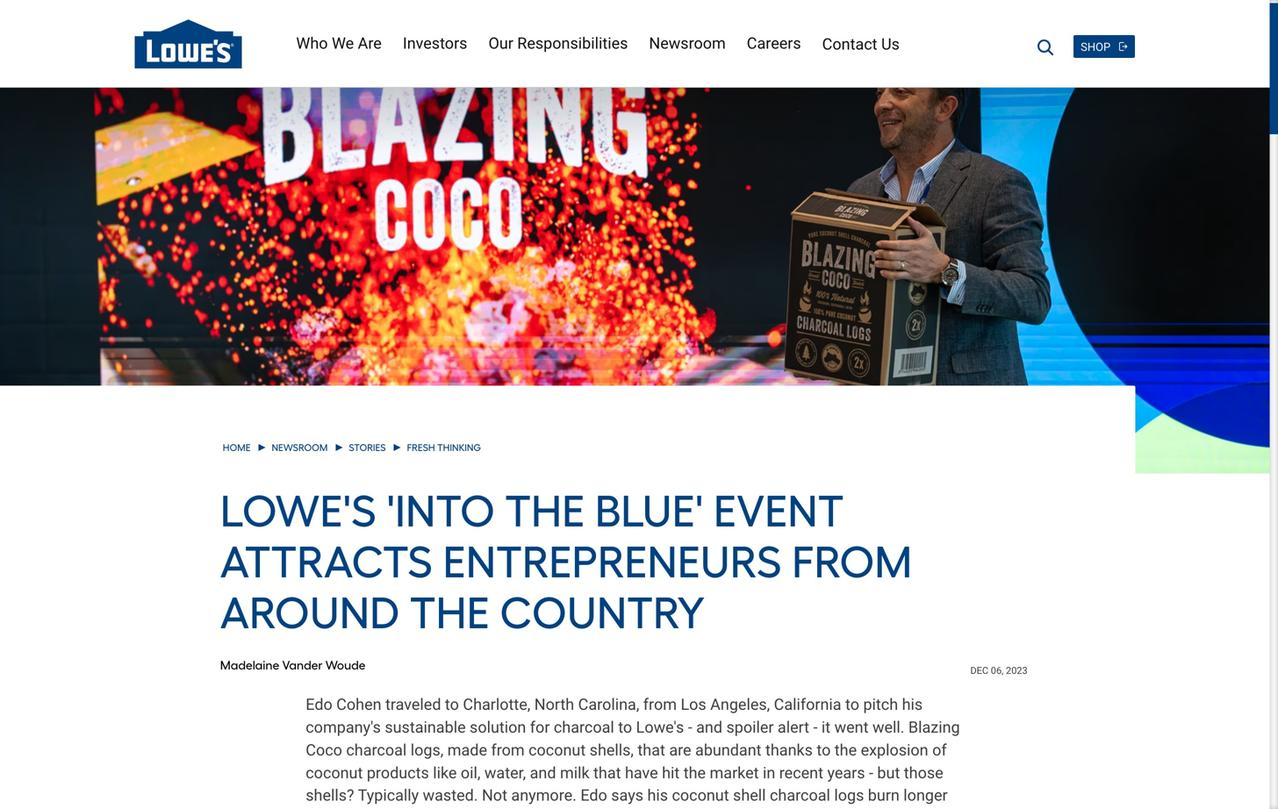 Task type: describe. For each thing, give the bounding box(es) containing it.
investors
[[403, 34, 468, 53]]

logs
[[835, 787, 864, 805]]

responsibilities
[[517, 34, 628, 53]]

but
[[878, 764, 900, 783]]

entrepreneurs
[[443, 536, 782, 589]]

oil,
[[461, 764, 481, 783]]

alert
[[778, 719, 810, 737]]

1 vertical spatial edo
[[581, 787, 608, 805]]

0 vertical spatial his
[[902, 696, 923, 714]]

contact us link
[[823, 33, 900, 56]]

fresh thinking
[[407, 442, 481, 454]]

pitch
[[864, 696, 898, 714]]

'into
[[387, 485, 495, 538]]

contact us
[[823, 35, 900, 54]]

charlotte,
[[463, 696, 531, 714]]

home link
[[223, 441, 251, 455]]

milk
[[560, 764, 590, 783]]

2 horizontal spatial -
[[869, 764, 874, 783]]

1 horizontal spatial newsroom link
[[649, 32, 726, 55]]

those
[[904, 764, 944, 783]]

market
[[710, 764, 759, 783]]

in
[[763, 764, 776, 783]]

stories
[[349, 442, 386, 454]]

madelaine
[[220, 658, 280, 673]]

0 vertical spatial edo
[[306, 696, 333, 714]]

madelaine vander woude dec 06, 2023
[[220, 658, 1028, 676]]

angeles,
[[711, 696, 770, 714]]

home
[[223, 442, 251, 454]]

company's
[[306, 719, 381, 737]]

lowe's inside edo cohen traveled to charlotte, north carolina, from los angeles, california to pitch his company's sustainable solution for charcoal to lowe's - and spoiler alert - it went well. blazing coco charcoal logs, made from coconut shells, that are abundant thanks to the explosion of coconut products like oil, water, and milk that have hit the market in recent years - but those shells? typically wasted. not anymore. edo says his coconut shell charcoal logs burn lo
[[636, 719, 684, 737]]

investors link
[[403, 32, 468, 55]]

country
[[500, 587, 705, 640]]

california
[[774, 696, 842, 714]]

lowe's inside lowe's 'into the blue' event attracts entrepreneurs from around the country
[[220, 485, 377, 538]]

went
[[835, 719, 869, 737]]

los
[[681, 696, 707, 714]]

typically
[[358, 787, 419, 805]]

our
[[489, 34, 514, 53]]

thanks
[[766, 742, 813, 760]]

our responsibilities link
[[489, 32, 628, 55]]

0 vertical spatial and
[[696, 719, 723, 737]]

0 horizontal spatial that
[[594, 764, 621, 783]]

us
[[882, 35, 900, 54]]

shop
[[1081, 40, 1111, 54]]

abundant
[[696, 742, 762, 760]]

fresh
[[407, 442, 435, 454]]

woude
[[326, 658, 366, 673]]

not
[[482, 787, 508, 805]]

0 vertical spatial coconut
[[529, 742, 586, 760]]

fresh thinking link
[[407, 441, 481, 455]]

stories link
[[349, 441, 386, 455]]

shop link
[[1081, 40, 1129, 54]]

are
[[358, 34, 382, 53]]

sustainable
[[385, 719, 466, 737]]

of
[[933, 742, 947, 760]]



Task type: vqa. For each thing, say whether or not it's contained in the screenshot.
''Into' to the left
no



Task type: locate. For each thing, give the bounding box(es) containing it.
lowe's logo image
[[135, 19, 242, 69]]

newsroom left careers
[[649, 34, 726, 53]]

logs,
[[411, 742, 444, 760]]

0 horizontal spatial lowe's
[[220, 485, 377, 538]]

traveled
[[386, 696, 441, 714]]

1 horizontal spatial his
[[902, 696, 923, 714]]

coconut
[[529, 742, 586, 760], [306, 764, 363, 783], [672, 787, 729, 805]]

1 vertical spatial coconut
[[306, 764, 363, 783]]

charcoal up products
[[346, 742, 407, 760]]

who
[[296, 34, 328, 53]]

1 vertical spatial that
[[594, 764, 621, 783]]

0 vertical spatial newsroom
[[649, 34, 726, 53]]

2 horizontal spatial charcoal
[[770, 787, 831, 805]]

to up went
[[846, 696, 860, 714]]

0 horizontal spatial -
[[688, 719, 693, 737]]

1 vertical spatial from
[[644, 696, 677, 714]]

- left but
[[869, 764, 874, 783]]

blue'
[[595, 485, 704, 538]]

1 horizontal spatial edo
[[581, 787, 608, 805]]

shells,
[[590, 742, 634, 760]]

explosion
[[861, 742, 929, 760]]

vander
[[282, 658, 323, 673]]

0 vertical spatial lowe's
[[220, 485, 377, 538]]

1 vertical spatial his
[[648, 787, 668, 805]]

that
[[638, 742, 666, 760], [594, 764, 621, 783]]

2 vertical spatial coconut
[[672, 787, 729, 805]]

the
[[505, 485, 585, 538], [410, 587, 490, 640], [835, 742, 857, 760], [684, 764, 706, 783]]

event
[[714, 485, 844, 538]]

1 horizontal spatial and
[[696, 719, 723, 737]]

that down shells,
[[594, 764, 621, 783]]

lowe's 'into the blue' event attracts entrepreneurs from around the country
[[220, 485, 913, 640]]

1 horizontal spatial charcoal
[[554, 719, 615, 737]]

0 horizontal spatial and
[[530, 764, 556, 783]]

1 horizontal spatial coconut
[[529, 742, 586, 760]]

0 vertical spatial that
[[638, 742, 666, 760]]

and up anymore.
[[530, 764, 556, 783]]

blazing
[[909, 719, 960, 737]]

for
[[530, 719, 550, 737]]

1 horizontal spatial that
[[638, 742, 666, 760]]

0 horizontal spatial coconut
[[306, 764, 363, 783]]

edo down milk
[[581, 787, 608, 805]]

to up shells,
[[618, 719, 632, 737]]

1 horizontal spatial lowe's
[[636, 719, 684, 737]]

water,
[[485, 764, 526, 783]]

0 horizontal spatial edo
[[306, 696, 333, 714]]

his
[[902, 696, 923, 714], [648, 787, 668, 805]]

his up blazing
[[902, 696, 923, 714]]

careers
[[747, 34, 801, 53]]

1 vertical spatial and
[[530, 764, 556, 783]]

spoiler
[[727, 719, 774, 737]]

lowe's
[[220, 485, 377, 538], [636, 719, 684, 737]]

coco
[[306, 742, 342, 760]]

around
[[220, 587, 400, 640]]

to up sustainable
[[445, 696, 459, 714]]

1 horizontal spatial -
[[814, 719, 818, 737]]

thinking
[[437, 442, 481, 454]]

newsroom right home link
[[272, 442, 328, 454]]

0 horizontal spatial his
[[648, 787, 668, 805]]

have
[[625, 764, 658, 783]]

from
[[792, 536, 913, 589], [644, 696, 677, 714], [491, 742, 525, 760]]

0 horizontal spatial from
[[491, 742, 525, 760]]

2 horizontal spatial coconut
[[672, 787, 729, 805]]

0 horizontal spatial charcoal
[[346, 742, 407, 760]]

coconut down for
[[529, 742, 586, 760]]

contact
[[823, 35, 878, 54]]

2023
[[1006, 666, 1028, 676]]

06,
[[991, 666, 1004, 676]]

2 horizontal spatial from
[[792, 536, 913, 589]]

edo up company's
[[306, 696, 333, 714]]

dec
[[971, 666, 989, 676]]

- down the los
[[688, 719, 693, 737]]

solution
[[470, 719, 526, 737]]

it
[[822, 719, 831, 737]]

we
[[332, 34, 354, 53]]

says
[[611, 787, 644, 805]]

like
[[433, 764, 457, 783]]

1 vertical spatial newsroom link
[[272, 441, 328, 455]]

edo cohen traveled to charlotte, north carolina, from los angeles, california to pitch his company's sustainable solution for charcoal to lowe's - and spoiler alert - it went well. blazing coco charcoal logs, made from coconut shells, that are abundant thanks to the explosion of coconut products like oil, water, and milk that have hit the market in recent years - but those shells? typically wasted. not anymore. edo says his coconut shell charcoal logs burn lo
[[306, 696, 960, 810]]

newsroom
[[649, 34, 726, 53], [272, 442, 328, 454]]

cohen
[[336, 696, 382, 714]]

that up the 'have' in the bottom of the page
[[638, 742, 666, 760]]

products
[[367, 764, 429, 783]]

0 vertical spatial newsroom link
[[649, 32, 726, 55]]

2 vertical spatial from
[[491, 742, 525, 760]]

-
[[688, 719, 693, 737], [814, 719, 818, 737], [869, 764, 874, 783]]

0 vertical spatial from
[[792, 536, 913, 589]]

shell
[[733, 787, 766, 805]]

- left it
[[814, 719, 818, 737]]

his down hit
[[648, 787, 668, 805]]

who we are link
[[296, 32, 382, 55]]

wasted.
[[423, 787, 478, 805]]

made
[[448, 742, 487, 760]]

newsroom link left careers link
[[649, 32, 726, 55]]

1 vertical spatial lowe's
[[636, 719, 684, 737]]

shells?
[[306, 787, 354, 805]]

newsroom link right home link
[[272, 441, 328, 455]]

coconut up the shells?
[[306, 764, 363, 783]]

careers link
[[747, 32, 801, 55]]

and down the los
[[696, 719, 723, 737]]

1 horizontal spatial newsroom
[[649, 34, 726, 53]]

well.
[[873, 719, 905, 737]]

carolina,
[[578, 696, 640, 714]]

0 horizontal spatial newsroom link
[[272, 441, 328, 455]]

from inside lowe's 'into the blue' event attracts entrepreneurs from around the country
[[792, 536, 913, 589]]

years
[[828, 764, 865, 783]]

0 vertical spatial charcoal
[[554, 719, 615, 737]]

hit
[[662, 764, 680, 783]]

0 horizontal spatial newsroom
[[272, 442, 328, 454]]

north
[[535, 696, 575, 714]]

who we are
[[296, 34, 382, 53]]

anymore.
[[511, 787, 577, 805]]

1 vertical spatial charcoal
[[346, 742, 407, 760]]

recent
[[780, 764, 824, 783]]

burn
[[868, 787, 900, 805]]

are
[[669, 742, 692, 760]]

newsroom link
[[649, 32, 726, 55], [272, 441, 328, 455]]

our responsibilities
[[489, 34, 628, 53]]

edo
[[306, 696, 333, 714], [581, 787, 608, 805]]

and
[[696, 719, 723, 737], [530, 764, 556, 783]]

from for entrepreneurs
[[792, 536, 913, 589]]

1 vertical spatial newsroom
[[272, 442, 328, 454]]

charcoal down recent
[[770, 787, 831, 805]]

1 horizontal spatial from
[[644, 696, 677, 714]]

from for carolina,
[[644, 696, 677, 714]]

to down it
[[817, 742, 831, 760]]

2 vertical spatial charcoal
[[770, 787, 831, 805]]

coconut down hit
[[672, 787, 729, 805]]

attracts
[[220, 536, 433, 589]]

charcoal down "carolina,"
[[554, 719, 615, 737]]



